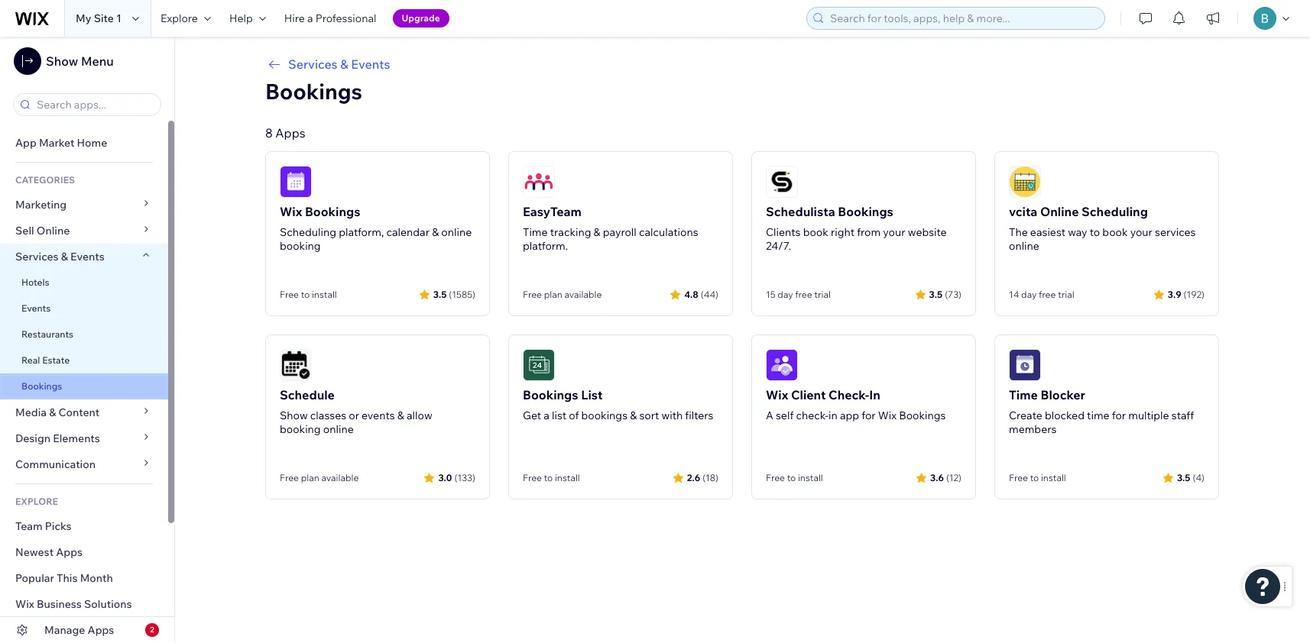 Task type: describe. For each thing, give the bounding box(es) containing it.
2.6
[[687, 472, 700, 483]]

my site 1
[[76, 11, 121, 25]]

filters
[[685, 409, 714, 423]]

(44)
[[701, 289, 719, 300]]

sidebar element
[[0, 37, 175, 644]]

newest apps link
[[0, 540, 168, 566]]

home
[[77, 136, 107, 150]]

to for bookings list
[[544, 472, 553, 484]]

hire
[[284, 11, 305, 25]]

classes
[[310, 409, 346, 423]]

wix for scheduling
[[280, 204, 302, 219]]

this
[[57, 572, 78, 586]]

1
[[116, 11, 121, 25]]

3.5 for schedulista bookings
[[929, 289, 943, 300]]

check-
[[796, 409, 829, 423]]

business
[[37, 598, 82, 611]]

1 horizontal spatial events
[[70, 250, 105, 264]]

or
[[349, 409, 359, 423]]

4.8
[[684, 289, 699, 300]]

platform,
[[339, 225, 384, 239]]

design elements
[[15, 432, 100, 446]]

3.5 (73)
[[929, 289, 962, 300]]

0 vertical spatial services & events
[[288, 57, 390, 72]]

hire a professional link
[[275, 0, 386, 37]]

apps for newest apps
[[56, 546, 83, 560]]

(4)
[[1193, 472, 1205, 483]]

bookings list get a list of bookings & sort with filters
[[523, 388, 714, 423]]

show inside button
[[46, 54, 78, 69]]

restaurants link
[[0, 322, 168, 348]]

staff
[[1172, 409, 1194, 423]]

time inside the easyteam time tracking & payroll calculations platform.
[[523, 225, 548, 239]]

explore
[[160, 11, 198, 25]]

site
[[94, 11, 114, 25]]

team picks
[[15, 520, 72, 534]]

blocker
[[1041, 388, 1085, 403]]

sell online link
[[0, 218, 168, 244]]

communication
[[15, 458, 98, 472]]

bookings inside schedulista bookings clients book right from your website 24/7.
[[838, 204, 893, 219]]

services inside sidebar "element"
[[15, 250, 59, 264]]

free plan available for schedule
[[280, 472, 359, 484]]

free for create
[[1009, 472, 1028, 484]]

market
[[39, 136, 74, 150]]

newest
[[15, 546, 54, 560]]

bookings
[[581, 409, 628, 423]]

upgrade button
[[393, 9, 449, 28]]

platform.
[[523, 239, 568, 253]]

Search apps... field
[[32, 94, 156, 115]]

24/7.
[[766, 239, 791, 253]]

2
[[150, 625, 154, 635]]

schedule logo image
[[280, 349, 312, 381]]

install for get
[[555, 472, 580, 484]]

list
[[552, 409, 566, 423]]

from
[[857, 225, 881, 239]]

schedule show classes or events & allow booking online
[[280, 388, 432, 436]]

free for classes
[[280, 472, 299, 484]]

wix client check-in logo image
[[766, 349, 798, 381]]

(1585)
[[449, 289, 475, 300]]

media
[[15, 406, 47, 420]]

plan for easyteam
[[544, 289, 562, 300]]

events
[[362, 409, 395, 423]]

my
[[76, 11, 91, 25]]

wix for solutions
[[15, 598, 34, 611]]

3.9 (192)
[[1168, 289, 1205, 300]]

team picks link
[[0, 514, 168, 540]]

3.5 for time blocker
[[1177, 472, 1191, 483]]

easiest
[[1030, 225, 1066, 239]]

& down the professional
[[340, 57, 348, 72]]

real estate link
[[0, 348, 168, 374]]

real estate
[[21, 355, 70, 366]]

hotels link
[[0, 270, 168, 296]]

bookings inside bookings list get a list of bookings & sort with filters
[[523, 388, 578, 403]]

elements
[[53, 432, 100, 446]]

a
[[766, 409, 773, 423]]

website
[[908, 225, 947, 239]]

vcita online scheduling the easiest way to book your services online
[[1009, 204, 1196, 253]]

install for create
[[1041, 472, 1066, 484]]

events link
[[0, 296, 168, 322]]

day for scheduling
[[1021, 289, 1037, 300]]

3.6
[[930, 472, 944, 483]]

2 horizontal spatial events
[[351, 57, 390, 72]]

booking for bookings
[[280, 239, 321, 253]]

month
[[80, 572, 113, 586]]

show menu button
[[14, 47, 114, 75]]

to inside the vcita online scheduling the easiest way to book your services online
[[1090, 225, 1100, 239]]

0 horizontal spatial services & events link
[[0, 244, 168, 270]]

explore
[[15, 496, 58, 508]]

allow
[[407, 409, 432, 423]]

3.0 (133)
[[438, 472, 475, 483]]

free for tracking
[[523, 289, 542, 300]]

wix bookings logo image
[[280, 166, 312, 198]]

bookings inside sidebar "element"
[[21, 381, 62, 392]]

8 apps
[[265, 125, 305, 141]]

schedulista bookings logo image
[[766, 166, 798, 198]]

time inside time blocker create blocked time for multiple staff members
[[1009, 388, 1038, 403]]

manage
[[44, 624, 85, 637]]

wix business solutions link
[[0, 592, 168, 618]]

for inside time blocker create blocked time for multiple staff members
[[1112, 409, 1126, 423]]

media & content link
[[0, 400, 168, 426]]

create
[[1009, 409, 1042, 423]]

0 horizontal spatial events
[[21, 303, 51, 314]]

app
[[840, 409, 859, 423]]

design
[[15, 432, 51, 446]]

wix for check-
[[766, 388, 788, 403]]

real
[[21, 355, 40, 366]]

& down sell online link
[[61, 250, 68, 264]]

(133)
[[454, 472, 475, 483]]

professional
[[315, 11, 376, 25]]

app
[[15, 136, 37, 150]]

booking for show
[[280, 423, 321, 436]]

team
[[15, 520, 43, 534]]

check-
[[829, 388, 869, 403]]

bookings list logo image
[[523, 349, 555, 381]]

free for clients
[[795, 289, 812, 300]]

free for check-
[[766, 472, 785, 484]]

with
[[661, 409, 683, 423]]

vcita online scheduling logo image
[[1009, 166, 1041, 198]]

show inside schedule show classes or events & allow booking online
[[280, 409, 308, 423]]



Task type: locate. For each thing, give the bounding box(es) containing it.
1 horizontal spatial services & events link
[[265, 55, 1219, 73]]

services down the "hire a professional"
[[288, 57, 338, 72]]

to down members
[[1030, 472, 1039, 484]]

2 horizontal spatial online
[[1009, 239, 1039, 253]]

0 horizontal spatial show
[[46, 54, 78, 69]]

schedule
[[280, 388, 335, 403]]

blocked
[[1045, 409, 1085, 423]]

free plan available down classes
[[280, 472, 359, 484]]

wix
[[280, 204, 302, 219], [766, 388, 788, 403], [878, 409, 897, 423], [15, 598, 34, 611]]

online for sell
[[37, 224, 70, 238]]

trial right 14
[[1058, 289, 1074, 300]]

your inside the vcita online scheduling the easiest way to book your services online
[[1130, 225, 1153, 239]]

Search for tools, apps, help & more... field
[[826, 8, 1100, 29]]

1 horizontal spatial time
[[1009, 388, 1038, 403]]

wix inside wix bookings scheduling platform, calendar & online booking
[[280, 204, 302, 219]]

1 horizontal spatial scheduling
[[1082, 204, 1148, 219]]

1 vertical spatial free plan available
[[280, 472, 359, 484]]

& inside the easyteam time tracking & payroll calculations platform.
[[594, 225, 601, 239]]

bookings up list
[[523, 388, 578, 403]]

online right calendar
[[441, 225, 472, 239]]

wix down 'in'
[[878, 409, 897, 423]]

install for check-
[[798, 472, 823, 484]]

booking left platform, at the top left of the page
[[280, 239, 321, 253]]

2 vertical spatial apps
[[88, 624, 114, 637]]

booking inside wix bookings scheduling platform, calendar & online booking
[[280, 239, 321, 253]]

time blocker logo image
[[1009, 349, 1041, 381]]

schedulista bookings clients book right from your website 24/7.
[[766, 204, 947, 253]]

wix business solutions
[[15, 598, 132, 611]]

to right way
[[1090, 225, 1100, 239]]

services & events down sell online
[[15, 250, 105, 264]]

content
[[58, 406, 100, 420]]

free to install down list
[[523, 472, 580, 484]]

free to install for create
[[1009, 472, 1066, 484]]

vcita
[[1009, 204, 1038, 219]]

scheduling for bookings
[[280, 225, 336, 239]]

sell
[[15, 224, 34, 238]]

app market home
[[15, 136, 107, 150]]

free to install
[[280, 289, 337, 300], [523, 472, 580, 484], [766, 472, 823, 484], [1009, 472, 1066, 484]]

1 horizontal spatial trial
[[1058, 289, 1074, 300]]

& right the media
[[49, 406, 56, 420]]

for right the app on the bottom right of the page
[[862, 409, 876, 423]]

a right hire
[[307, 11, 313, 25]]

book inside schedulista bookings clients book right from your website 24/7.
[[803, 225, 828, 239]]

1 free from the left
[[795, 289, 812, 300]]

1 horizontal spatial online
[[441, 225, 472, 239]]

3.5 left (73)
[[929, 289, 943, 300]]

show
[[46, 54, 78, 69], [280, 409, 308, 423]]

to for time blocker
[[1030, 472, 1039, 484]]

online inside the vcita online scheduling the easiest way to book your services online
[[1009, 239, 1039, 253]]

2 free from the left
[[1039, 289, 1056, 300]]

day right 14
[[1021, 289, 1037, 300]]

estate
[[42, 355, 70, 366]]

2 vertical spatial events
[[21, 303, 51, 314]]

free to install down self
[[766, 472, 823, 484]]

online up easiest
[[1040, 204, 1079, 219]]

bookings up 3.6
[[899, 409, 946, 423]]

hotels
[[21, 277, 49, 288]]

1 horizontal spatial free plan available
[[523, 289, 602, 300]]

2 day from the left
[[1021, 289, 1037, 300]]

online down vcita at the right of page
[[1009, 239, 1039, 253]]

your left the services
[[1130, 225, 1153, 239]]

way
[[1068, 225, 1087, 239]]

newest apps
[[15, 546, 83, 560]]

available down platform.
[[564, 289, 602, 300]]

time blocker create blocked time for multiple staff members
[[1009, 388, 1194, 436]]

plan down classes
[[301, 472, 319, 484]]

free right 15
[[795, 289, 812, 300]]

& inside wix bookings scheduling platform, calendar & online booking
[[432, 225, 439, 239]]

0 horizontal spatial book
[[803, 225, 828, 239]]

scheduling inside wix bookings scheduling platform, calendar & online booking
[[280, 225, 336, 239]]

free to install for get
[[523, 472, 580, 484]]

easyteam logo image
[[523, 166, 555, 198]]

1 vertical spatial events
[[70, 250, 105, 264]]

online inside sidebar "element"
[[37, 224, 70, 238]]

0 horizontal spatial for
[[862, 409, 876, 423]]

0 horizontal spatial plan
[[301, 472, 319, 484]]

available for schedule
[[321, 472, 359, 484]]

booking down the schedule at the bottom left of page
[[280, 423, 321, 436]]

to down list
[[544, 472, 553, 484]]

1 horizontal spatial services
[[288, 57, 338, 72]]

1 book from the left
[[803, 225, 828, 239]]

show menu
[[46, 54, 114, 69]]

free plan available down platform.
[[523, 289, 602, 300]]

sort
[[639, 409, 659, 423]]

1 booking from the top
[[280, 239, 321, 253]]

free plan available for easyteam
[[523, 289, 602, 300]]

wix up a
[[766, 388, 788, 403]]

1 horizontal spatial apps
[[88, 624, 114, 637]]

1 vertical spatial scheduling
[[280, 225, 336, 239]]

free for get
[[523, 472, 542, 484]]

2 for from the left
[[1112, 409, 1126, 423]]

0 vertical spatial scheduling
[[1082, 204, 1148, 219]]

0 vertical spatial time
[[523, 225, 548, 239]]

to for wix client check-in
[[787, 472, 796, 484]]

1 vertical spatial show
[[280, 409, 308, 423]]

list
[[581, 388, 603, 403]]

trial for scheduling
[[1058, 289, 1074, 300]]

the
[[1009, 225, 1028, 239]]

bookings
[[265, 78, 362, 105], [305, 204, 360, 219], [838, 204, 893, 219], [21, 381, 62, 392], [523, 388, 578, 403], [899, 409, 946, 423]]

wix down wix bookings logo
[[280, 204, 302, 219]]

3.5 left the (1585)
[[433, 289, 447, 300]]

trial right 15
[[814, 289, 831, 300]]

0 vertical spatial a
[[307, 11, 313, 25]]

install up schedule logo
[[312, 289, 337, 300]]

1 vertical spatial booking
[[280, 423, 321, 436]]

of
[[569, 409, 579, 423]]

2 horizontal spatial apps
[[275, 125, 305, 141]]

0 vertical spatial plan
[[544, 289, 562, 300]]

upgrade
[[402, 12, 440, 24]]

1 horizontal spatial day
[[1021, 289, 1037, 300]]

media & content
[[15, 406, 100, 420]]

0 horizontal spatial services
[[15, 250, 59, 264]]

services & events down the professional
[[288, 57, 390, 72]]

scheduling down wix bookings logo
[[280, 225, 336, 239]]

your right from
[[883, 225, 905, 239]]

for right time
[[1112, 409, 1126, 423]]

bookings inside 'wix client check-in a self check-in app for wix bookings'
[[899, 409, 946, 423]]

1 horizontal spatial services & events
[[288, 57, 390, 72]]

3.5
[[433, 289, 447, 300], [929, 289, 943, 300], [1177, 472, 1191, 483]]

apps up this on the left of the page
[[56, 546, 83, 560]]

a left list
[[544, 409, 549, 423]]

0 vertical spatial show
[[46, 54, 78, 69]]

time
[[1087, 409, 1110, 423]]

your inside schedulista bookings clients book right from your website 24/7.
[[883, 225, 905, 239]]

to down self
[[787, 472, 796, 484]]

1 vertical spatial apps
[[56, 546, 83, 560]]

1 horizontal spatial available
[[564, 289, 602, 300]]

events down the professional
[[351, 57, 390, 72]]

14
[[1009, 289, 1019, 300]]

help button
[[220, 0, 275, 37]]

events down hotels
[[21, 303, 51, 314]]

0 horizontal spatial scheduling
[[280, 225, 336, 239]]

events down sell online link
[[70, 250, 105, 264]]

online inside wix bookings scheduling platform, calendar & online booking
[[441, 225, 472, 239]]

1 your from the left
[[883, 225, 905, 239]]

0 vertical spatial apps
[[275, 125, 305, 141]]

book down "schedulista"
[[803, 225, 828, 239]]

payroll
[[603, 225, 637, 239]]

1 horizontal spatial 3.5
[[929, 289, 943, 300]]

online
[[441, 225, 472, 239], [1009, 239, 1039, 253], [323, 423, 354, 436]]

time
[[523, 225, 548, 239], [1009, 388, 1038, 403]]

scheduling
[[1082, 204, 1148, 219], [280, 225, 336, 239]]

0 vertical spatial events
[[351, 57, 390, 72]]

1 vertical spatial time
[[1009, 388, 1038, 403]]

0 vertical spatial services
[[288, 57, 338, 72]]

0 horizontal spatial available
[[321, 472, 359, 484]]

services
[[1155, 225, 1196, 239]]

0 horizontal spatial your
[[883, 225, 905, 239]]

online for vcita
[[1040, 204, 1079, 219]]

1 horizontal spatial a
[[544, 409, 549, 423]]

events
[[351, 57, 390, 72], [70, 250, 105, 264], [21, 303, 51, 314]]

15 day free trial
[[766, 289, 831, 300]]

3.0
[[438, 472, 452, 483]]

1 for from the left
[[862, 409, 876, 423]]

online inside schedule show classes or events & allow booking online
[[323, 423, 354, 436]]

day for clients
[[778, 289, 793, 300]]

popular this month link
[[0, 566, 168, 592]]

available
[[564, 289, 602, 300], [321, 472, 359, 484]]

& inside bookings list get a list of bookings & sort with filters
[[630, 409, 637, 423]]

2 horizontal spatial 3.5
[[1177, 472, 1191, 483]]

free to install for scheduling
[[280, 289, 337, 300]]

1 horizontal spatial online
[[1040, 204, 1079, 219]]

1 vertical spatial services & events link
[[0, 244, 168, 270]]

services & events inside sidebar "element"
[[15, 250, 105, 264]]

1 vertical spatial available
[[321, 472, 359, 484]]

book inside the vcita online scheduling the easiest way to book your services online
[[1102, 225, 1128, 239]]

0 horizontal spatial online
[[37, 224, 70, 238]]

0 vertical spatial available
[[564, 289, 602, 300]]

book
[[803, 225, 828, 239], [1102, 225, 1128, 239]]

for inside 'wix client check-in a self check-in app for wix bookings'
[[862, 409, 876, 423]]

2.6 (18)
[[687, 472, 719, 483]]

0 vertical spatial free plan available
[[523, 289, 602, 300]]

2 book from the left
[[1102, 225, 1128, 239]]

1 day from the left
[[778, 289, 793, 300]]

3.5 left (4)
[[1177, 472, 1191, 483]]

3.5 (1585)
[[433, 289, 475, 300]]

wix inside sidebar "element"
[[15, 598, 34, 611]]

free
[[795, 289, 812, 300], [1039, 289, 1056, 300]]

time down easyteam
[[523, 225, 548, 239]]

install down check-
[[798, 472, 823, 484]]

1 trial from the left
[[814, 289, 831, 300]]

to up schedule logo
[[301, 289, 310, 300]]

free right 14
[[1039, 289, 1056, 300]]

free plan available
[[523, 289, 602, 300], [280, 472, 359, 484]]

trial for clients
[[814, 289, 831, 300]]

bookings inside wix bookings scheduling platform, calendar & online booking
[[305, 204, 360, 219]]

install for scheduling
[[312, 289, 337, 300]]

3.6 (12)
[[930, 472, 962, 483]]

0 vertical spatial services & events link
[[265, 55, 1219, 73]]

members
[[1009, 423, 1057, 436]]

1 vertical spatial online
[[37, 224, 70, 238]]

3.5 for wix bookings
[[433, 289, 447, 300]]

hire a professional
[[284, 11, 376, 25]]

wix down popular
[[15, 598, 34, 611]]

1 vertical spatial services
[[15, 250, 59, 264]]

marketing
[[15, 198, 67, 212]]

(73)
[[945, 289, 962, 300]]

to for wix bookings
[[301, 289, 310, 300]]

bookings up from
[[838, 204, 893, 219]]

to
[[1090, 225, 1100, 239], [301, 289, 310, 300], [544, 472, 553, 484], [787, 472, 796, 484], [1030, 472, 1039, 484]]

booking inside schedule show classes or events & allow booking online
[[280, 423, 321, 436]]

& left payroll
[[594, 225, 601, 239]]

0 horizontal spatial free plan available
[[280, 472, 359, 484]]

install down members
[[1041, 472, 1066, 484]]

bookings up 8 apps
[[265, 78, 362, 105]]

available down classes
[[321, 472, 359, 484]]

bookings up platform, at the top left of the page
[[305, 204, 360, 219]]

online right sell
[[37, 224, 70, 238]]

get
[[523, 409, 541, 423]]

services & events link
[[265, 55, 1219, 73], [0, 244, 168, 270]]

client
[[791, 388, 826, 403]]

scheduling for online
[[1082, 204, 1148, 219]]

online inside the vcita online scheduling the easiest way to book your services online
[[1040, 204, 1079, 219]]

apps right 8
[[275, 125, 305, 141]]

picks
[[45, 520, 72, 534]]

1 horizontal spatial free
[[1039, 289, 1056, 300]]

right
[[831, 225, 855, 239]]

1 horizontal spatial book
[[1102, 225, 1128, 239]]

free to install down members
[[1009, 472, 1066, 484]]

1 vertical spatial a
[[544, 409, 549, 423]]

multiple
[[1128, 409, 1169, 423]]

& left allow
[[397, 409, 404, 423]]

0 horizontal spatial time
[[523, 225, 548, 239]]

marketing link
[[0, 192, 168, 218]]

1 horizontal spatial plan
[[544, 289, 562, 300]]

calendar
[[386, 225, 430, 239]]

(12)
[[946, 472, 962, 483]]

1 horizontal spatial your
[[1130, 225, 1153, 239]]

& right calendar
[[432, 225, 439, 239]]

1 horizontal spatial for
[[1112, 409, 1126, 423]]

popular
[[15, 572, 54, 586]]

bookings down real estate
[[21, 381, 62, 392]]

services up hotels
[[15, 250, 59, 264]]

free to install for check-
[[766, 472, 823, 484]]

manage apps
[[44, 624, 114, 637]]

3.5 (4)
[[1177, 472, 1205, 483]]

plan down platform.
[[544, 289, 562, 300]]

bookings link
[[0, 374, 168, 400]]

design elements link
[[0, 426, 168, 452]]

15
[[766, 289, 776, 300]]

show left menu
[[46, 54, 78, 69]]

apps for manage apps
[[88, 624, 114, 637]]

&
[[340, 57, 348, 72], [432, 225, 439, 239], [594, 225, 601, 239], [61, 250, 68, 264], [49, 406, 56, 420], [397, 409, 404, 423], [630, 409, 637, 423]]

free to install up schedule logo
[[280, 289, 337, 300]]

0 vertical spatial online
[[1040, 204, 1079, 219]]

free for scheduling
[[1039, 289, 1056, 300]]

book right way
[[1102, 225, 1128, 239]]

& inside schedule show classes or events & allow booking online
[[397, 409, 404, 423]]

available for easyteam
[[564, 289, 602, 300]]

in
[[829, 409, 838, 423]]

0 horizontal spatial online
[[323, 423, 354, 436]]

1 horizontal spatial show
[[280, 409, 308, 423]]

apps for 8 apps
[[275, 125, 305, 141]]

online left events
[[323, 423, 354, 436]]

time up create on the bottom right
[[1009, 388, 1038, 403]]

& left sort on the bottom
[[630, 409, 637, 423]]

2 booking from the top
[[280, 423, 321, 436]]

help
[[229, 11, 253, 25]]

day right 15
[[778, 289, 793, 300]]

0 vertical spatial booking
[[280, 239, 321, 253]]

0 horizontal spatial 3.5
[[433, 289, 447, 300]]

trial
[[814, 289, 831, 300], [1058, 289, 1074, 300]]

0 horizontal spatial free
[[795, 289, 812, 300]]

2 your from the left
[[1130, 225, 1153, 239]]

scheduling inside the vcita online scheduling the easiest way to book your services online
[[1082, 204, 1148, 219]]

1 vertical spatial plan
[[301, 472, 319, 484]]

install down the of
[[555, 472, 580, 484]]

0 horizontal spatial services & events
[[15, 250, 105, 264]]

a
[[307, 11, 313, 25], [544, 409, 549, 423]]

plan for schedule
[[301, 472, 319, 484]]

calculations
[[639, 225, 698, 239]]

1 vertical spatial services & events
[[15, 250, 105, 264]]

for
[[862, 409, 876, 423], [1112, 409, 1126, 423]]

services
[[288, 57, 338, 72], [15, 250, 59, 264]]

scheduling up way
[[1082, 204, 1148, 219]]

0 horizontal spatial day
[[778, 289, 793, 300]]

a inside bookings list get a list of bookings & sort with filters
[[544, 409, 549, 423]]

0 horizontal spatial a
[[307, 11, 313, 25]]

apps down solutions
[[88, 624, 114, 637]]

2 trial from the left
[[1058, 289, 1074, 300]]

restaurants
[[21, 329, 73, 340]]

wix client check-in a self check-in app for wix bookings
[[766, 388, 946, 423]]

free for scheduling
[[280, 289, 299, 300]]

0 horizontal spatial trial
[[814, 289, 831, 300]]

0 horizontal spatial apps
[[56, 546, 83, 560]]

show down the schedule at the bottom left of page
[[280, 409, 308, 423]]



Task type: vqa. For each thing, say whether or not it's contained in the screenshot.


